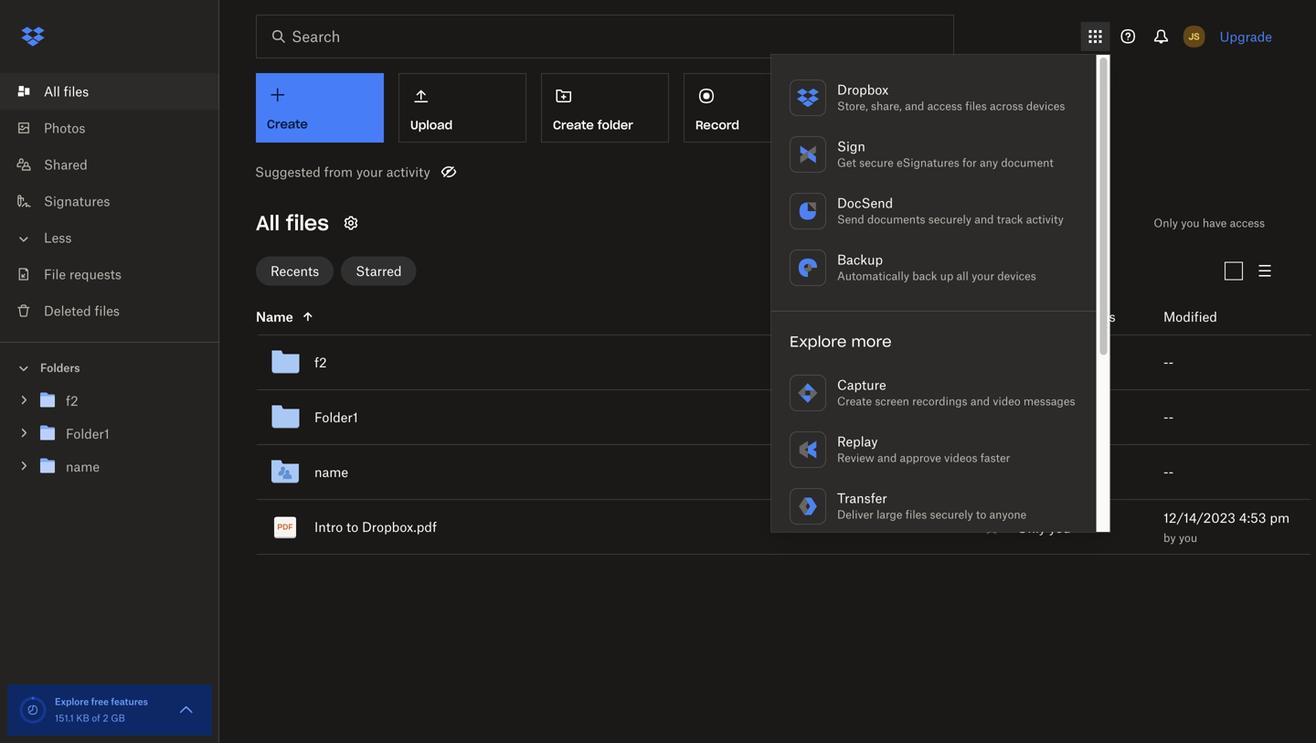 Task type: vqa. For each thing, say whether or not it's contained in the screenshot.
video
yes



Task type: locate. For each thing, give the bounding box(es) containing it.
files
[[64, 84, 89, 99], [966, 99, 987, 113], [286, 210, 329, 236], [95, 303, 120, 319], [906, 508, 928, 522]]

securely left add to starred image
[[930, 508, 974, 522]]

all inside "list item"
[[44, 84, 60, 99]]

1 horizontal spatial all files
[[256, 210, 329, 236]]

messages
[[1024, 395, 1076, 408]]

secure
[[860, 156, 894, 170]]

back
[[913, 269, 938, 283]]

only left the have
[[1154, 216, 1179, 230]]

only inside button
[[1018, 520, 1046, 536]]

all files link
[[15, 73, 219, 110]]

0 vertical spatial --
[[1164, 355, 1174, 370]]

videos
[[945, 451, 978, 465]]

your
[[356, 164, 383, 180], [972, 269, 995, 283]]

explore
[[790, 332, 847, 351], [55, 696, 89, 708]]

0 horizontal spatial to
[[347, 519, 359, 535]]

pm
[[1271, 510, 1290, 526]]

0 horizontal spatial all files
[[44, 84, 89, 99]]

create down capture at the bottom of the page
[[838, 395, 872, 408]]

and
[[905, 99, 925, 113], [975, 213, 994, 226], [971, 395, 990, 408], [878, 451, 897, 465]]

explore inside explore free features 151.1 kb of 2 gb
[[55, 696, 89, 708]]

folders
[[40, 361, 80, 375]]

devices right "across"
[[1027, 99, 1066, 113]]

track
[[997, 213, 1024, 226]]

-- for folder1
[[1164, 410, 1174, 425]]

--
[[1164, 355, 1174, 370], [1164, 410, 1174, 425], [1164, 465, 1174, 480]]

0 horizontal spatial your
[[356, 164, 383, 180]]

file requests link
[[15, 256, 219, 293]]

you inside button
[[1050, 520, 1071, 536]]

0 vertical spatial activity
[[387, 164, 430, 180]]

1 vertical spatial create
[[838, 395, 872, 408]]

photos
[[44, 120, 85, 136]]

intro
[[315, 519, 343, 535]]

-- for name
[[1164, 465, 1174, 480]]

upgrade link
[[1220, 29, 1273, 44]]

and inside capture create screen recordings and video messages
[[971, 395, 990, 408]]

activity right from
[[387, 164, 430, 180]]

screen
[[875, 395, 910, 408]]

features
[[111, 696, 148, 708]]

folder
[[598, 118, 634, 133]]

1 vertical spatial only
[[1018, 520, 1046, 536]]

2 horizontal spatial access
[[1231, 216, 1266, 230]]

and right share,
[[905, 99, 925, 113]]

devices inside the backup automatically back up all your devices
[[998, 269, 1037, 283]]

you for only you
[[1050, 520, 1071, 536]]

requests
[[69, 267, 122, 282]]

send
[[838, 213, 865, 226]]

create left folder
[[553, 118, 594, 133]]

-- inside "name folder1, modified 11/16/2023 2:30 pm," element
[[1164, 410, 1174, 425]]

have
[[1203, 216, 1228, 230]]

table containing name
[[230, 299, 1312, 555]]

you
[[1182, 216, 1200, 230], [1050, 520, 1071, 536], [1179, 531, 1198, 545]]

deleted files link
[[15, 293, 219, 329]]

explore more menu
[[772, 55, 1111, 743]]

create inside button
[[553, 118, 594, 133]]

1 vertical spatial all
[[256, 210, 280, 236]]

0 horizontal spatial access
[[928, 99, 963, 113]]

all down suggested
[[256, 210, 280, 236]]

explore for explore free features 151.1 kb of 2 gb
[[55, 696, 89, 708]]

1 horizontal spatial activity
[[1027, 213, 1064, 226]]

explore inside explore more 'menu'
[[790, 332, 847, 351]]

to inside "transfer deliver large files securely to anyone"
[[977, 508, 987, 522]]

-- inside name name, modified 12/7/2023 2:26 pm, "element"
[[1164, 465, 1174, 480]]

0 vertical spatial devices
[[1027, 99, 1066, 113]]

files inside "list item"
[[64, 84, 89, 99]]

large
[[877, 508, 903, 522]]

create
[[553, 118, 594, 133], [838, 395, 872, 408]]

only for only you
[[1018, 520, 1046, 536]]

files right large
[[906, 508, 928, 522]]

record
[[696, 118, 740, 133]]

f2 link
[[315, 352, 327, 374]]

0 vertical spatial explore
[[790, 332, 847, 351]]

all files inside "list item"
[[44, 84, 89, 99]]

your right all
[[972, 269, 995, 283]]

explore left more in the right of the page
[[790, 332, 847, 351]]

devices
[[1027, 99, 1066, 113], [998, 269, 1037, 283]]

and inside docsend send documents securely and track activity
[[975, 213, 994, 226]]

shared link
[[15, 146, 219, 183]]

files left "across"
[[966, 99, 987, 113]]

any
[[980, 156, 999, 170]]

photos link
[[15, 110, 219, 146]]

all
[[44, 84, 60, 99], [256, 210, 280, 236]]

table
[[230, 299, 1312, 555]]

only right add to starred image
[[1018, 520, 1046, 536]]

only
[[1154, 216, 1179, 230], [1018, 520, 1046, 536]]

explore for explore more
[[790, 332, 847, 351]]

1 vertical spatial your
[[972, 269, 995, 283]]

access right the have
[[1231, 216, 1266, 230]]

recents button
[[256, 257, 334, 286]]

1 horizontal spatial your
[[972, 269, 995, 283]]

0 vertical spatial all
[[44, 84, 60, 99]]

1 horizontal spatial create
[[838, 395, 872, 408]]

1 vertical spatial access
[[1231, 216, 1266, 230]]

you right "by" on the right of page
[[1179, 531, 1198, 545]]

and left track
[[975, 213, 994, 226]]

files inside the dropbox store, share, and access files across devices
[[966, 99, 987, 113]]

all up photos
[[44, 84, 60, 99]]

access
[[928, 99, 963, 113], [1231, 216, 1266, 230], [1075, 309, 1116, 325]]

files inside "transfer deliver large files securely to anyone"
[[906, 508, 928, 522]]

0 horizontal spatial explore
[[55, 696, 89, 708]]

0 horizontal spatial all
[[44, 84, 60, 99]]

dropbox store, share, and access files across devices
[[838, 82, 1066, 113]]

to
[[977, 508, 987, 522], [347, 519, 359, 535]]

1 vertical spatial --
[[1164, 410, 1174, 425]]

approve
[[900, 451, 942, 465]]

modified
[[1164, 309, 1218, 325]]

and inside replay review and approve videos faster
[[878, 451, 897, 465]]

suggested from your activity
[[255, 164, 430, 180]]

1 horizontal spatial all
[[256, 210, 280, 236]]

1 horizontal spatial to
[[977, 508, 987, 522]]

recents
[[271, 263, 319, 279]]

all files
[[44, 84, 89, 99], [256, 210, 329, 236]]

12/14/2023
[[1164, 510, 1236, 526]]

all files up photos
[[44, 84, 89, 99]]

devices up the who
[[998, 269, 1037, 283]]

0 vertical spatial access
[[928, 99, 963, 113]]

across
[[990, 99, 1024, 113]]

file requests
[[44, 267, 122, 282]]

2 vertical spatial --
[[1164, 465, 1174, 480]]

deleted
[[44, 303, 91, 319]]

activity
[[387, 164, 430, 180], [1027, 213, 1064, 226]]

securely up the backup automatically back up all your devices
[[929, 213, 972, 226]]

1 vertical spatial securely
[[930, 508, 974, 522]]

to right intro
[[347, 519, 359, 535]]

access right can
[[1075, 309, 1116, 325]]

-
[[1164, 355, 1169, 370], [1169, 355, 1174, 370], [1164, 410, 1169, 425], [1169, 410, 1174, 425], [1164, 465, 1169, 480], [1169, 465, 1174, 480]]

automatically
[[838, 269, 910, 283]]

deleted files
[[44, 303, 120, 319]]

remove from starred image
[[981, 406, 1003, 428]]

1 vertical spatial devices
[[998, 269, 1037, 283]]

group
[[0, 381, 219, 497]]

dropbox image
[[15, 18, 51, 55]]

files up the recents
[[286, 210, 329, 236]]

quota usage element
[[18, 696, 48, 725]]

1 horizontal spatial only
[[1154, 216, 1179, 230]]

1 vertical spatial all files
[[256, 210, 329, 236]]

add to starred image
[[981, 461, 1003, 483]]

name folder1, modified 11/16/2023 2:30 pm, element
[[256, 390, 1312, 445]]

list
[[0, 62, 219, 342]]

up
[[941, 269, 954, 283]]

name intro to dropbox.pdf, modified 12/14/2023 4:53 pm, element
[[256, 500, 1312, 555]]

and right review
[[878, 451, 897, 465]]

f2
[[315, 355, 327, 370]]

record button
[[684, 73, 812, 143]]

1 vertical spatial activity
[[1027, 213, 1064, 226]]

access up sign get secure esignatures for any document
[[928, 99, 963, 113]]

explore free features 151.1 kb of 2 gb
[[55, 696, 148, 724]]

0 vertical spatial create
[[553, 118, 594, 133]]

to left anyone
[[977, 508, 987, 522]]

docsend
[[838, 195, 894, 211]]

faster
[[981, 451, 1011, 465]]

and left 'video'
[[971, 395, 990, 408]]

activity right track
[[1027, 213, 1064, 226]]

free
[[91, 696, 109, 708]]

video
[[993, 395, 1021, 408]]

2 -- from the top
[[1164, 410, 1174, 425]]

you left the have
[[1182, 216, 1200, 230]]

1 horizontal spatial access
[[1075, 309, 1116, 325]]

1 horizontal spatial explore
[[790, 332, 847, 351]]

1 -- from the top
[[1164, 355, 1174, 370]]

starred button
[[341, 257, 417, 286]]

0 horizontal spatial create
[[553, 118, 594, 133]]

0 vertical spatial securely
[[929, 213, 972, 226]]

0 horizontal spatial only
[[1018, 520, 1046, 536]]

explore up 151.1
[[55, 696, 89, 708]]

3 -- from the top
[[1164, 465, 1174, 480]]

signatures link
[[15, 183, 219, 219]]

1 vertical spatial explore
[[55, 696, 89, 708]]

your right from
[[356, 164, 383, 180]]

shared
[[44, 157, 88, 172]]

0 vertical spatial all files
[[44, 84, 89, 99]]

folder1 link
[[315, 406, 358, 428]]

0 vertical spatial only
[[1154, 216, 1179, 230]]

all files up the recents
[[256, 210, 329, 236]]

files up photos
[[64, 84, 89, 99]]

you right anyone
[[1050, 520, 1071, 536]]



Task type: describe. For each thing, give the bounding box(es) containing it.
recordings
[[913, 395, 968, 408]]

securely inside docsend send documents securely and track activity
[[929, 213, 972, 226]]

name
[[315, 465, 348, 480]]

files down file requests link
[[95, 303, 120, 319]]

gb
[[111, 713, 125, 724]]

0 vertical spatial your
[[356, 164, 383, 180]]

you inside 12/14/2023 4:53 pm by you
[[1179, 531, 1198, 545]]

file
[[44, 267, 66, 282]]

all
[[957, 269, 969, 283]]

-- inside name f2, modified 11/20/2023 11:54 am, element
[[1164, 355, 1174, 370]]

only you have access
[[1154, 216, 1266, 230]]

only for only you have access
[[1154, 216, 1179, 230]]

for
[[963, 156, 977, 170]]

transfer deliver large files securely to anyone
[[838, 491, 1027, 522]]

capture
[[838, 377, 887, 393]]

kb
[[76, 713, 89, 724]]

more
[[852, 332, 892, 351]]

12/14/2023 4:53 pm by you
[[1164, 510, 1290, 545]]

your inside the backup automatically back up all your devices
[[972, 269, 995, 283]]

dropbox.pdf
[[362, 519, 437, 535]]

transfer
[[838, 491, 888, 506]]

2
[[103, 713, 108, 724]]

devices inside the dropbox store, share, and access files across devices
[[1027, 99, 1066, 113]]

and inside the dropbox store, share, and access files across devices
[[905, 99, 925, 113]]

backup automatically back up all your devices
[[838, 252, 1037, 283]]

replay review and approve videos faster
[[838, 434, 1011, 465]]

who
[[1018, 309, 1047, 325]]

capture create screen recordings and video messages
[[838, 377, 1076, 408]]

starred
[[356, 263, 402, 279]]

esignatures
[[897, 156, 960, 170]]

4:53
[[1240, 510, 1267, 526]]

upgrade
[[1220, 29, 1273, 44]]

create folder
[[553, 118, 634, 133]]

0 horizontal spatial activity
[[387, 164, 430, 180]]

share,
[[871, 99, 902, 113]]

2 vertical spatial access
[[1075, 309, 1116, 325]]

sign
[[838, 139, 866, 154]]

anyone
[[990, 508, 1027, 522]]

deliver
[[838, 508, 874, 522]]

to inside intro to dropbox.pdf link
[[347, 519, 359, 535]]

who can access
[[1018, 309, 1116, 325]]

only you
[[1018, 520, 1071, 536]]

folders button
[[0, 354, 219, 381]]

only you button
[[1018, 518, 1071, 538]]

name
[[256, 309, 293, 325]]

name link
[[315, 461, 348, 483]]

less image
[[15, 230, 33, 248]]

name button
[[256, 306, 973, 328]]

dropbox
[[838, 82, 889, 97]]

all files list item
[[0, 73, 219, 110]]

backup
[[838, 252, 883, 267]]

by
[[1164, 531, 1177, 545]]

151.1
[[55, 713, 74, 724]]

intro to dropbox.pdf link
[[315, 516, 437, 538]]

signatures
[[44, 193, 110, 209]]

get
[[838, 156, 857, 170]]

modified button
[[1164, 306, 1266, 328]]

add to starred image
[[981, 516, 1003, 538]]

intro to dropbox.pdf
[[315, 519, 437, 535]]

name name, modified 12/7/2023 2:26 pm, element
[[256, 445, 1312, 500]]

documents
[[868, 213, 926, 226]]

suggested
[[255, 164, 321, 180]]

access inside the dropbox store, share, and access files across devices
[[928, 99, 963, 113]]

sign get secure esignatures for any document
[[838, 139, 1054, 170]]

name f2, modified 11/20/2023 11:54 am, element
[[256, 336, 1312, 390]]

from
[[324, 164, 353, 180]]

docsend send documents securely and track activity
[[838, 195, 1064, 226]]

less
[[44, 230, 72, 246]]

securely inside "transfer deliver large files securely to anyone"
[[930, 508, 974, 522]]

create folder button
[[541, 73, 669, 143]]

activity inside docsend send documents securely and track activity
[[1027, 213, 1064, 226]]

folder1
[[315, 410, 358, 425]]

store,
[[838, 99, 869, 113]]

list containing all files
[[0, 62, 219, 342]]

can
[[1050, 309, 1072, 325]]

explore more
[[790, 332, 892, 351]]

replay
[[838, 434, 878, 449]]

create inside capture create screen recordings and video messages
[[838, 395, 872, 408]]

you for only you have access
[[1182, 216, 1200, 230]]

review
[[838, 451, 875, 465]]



